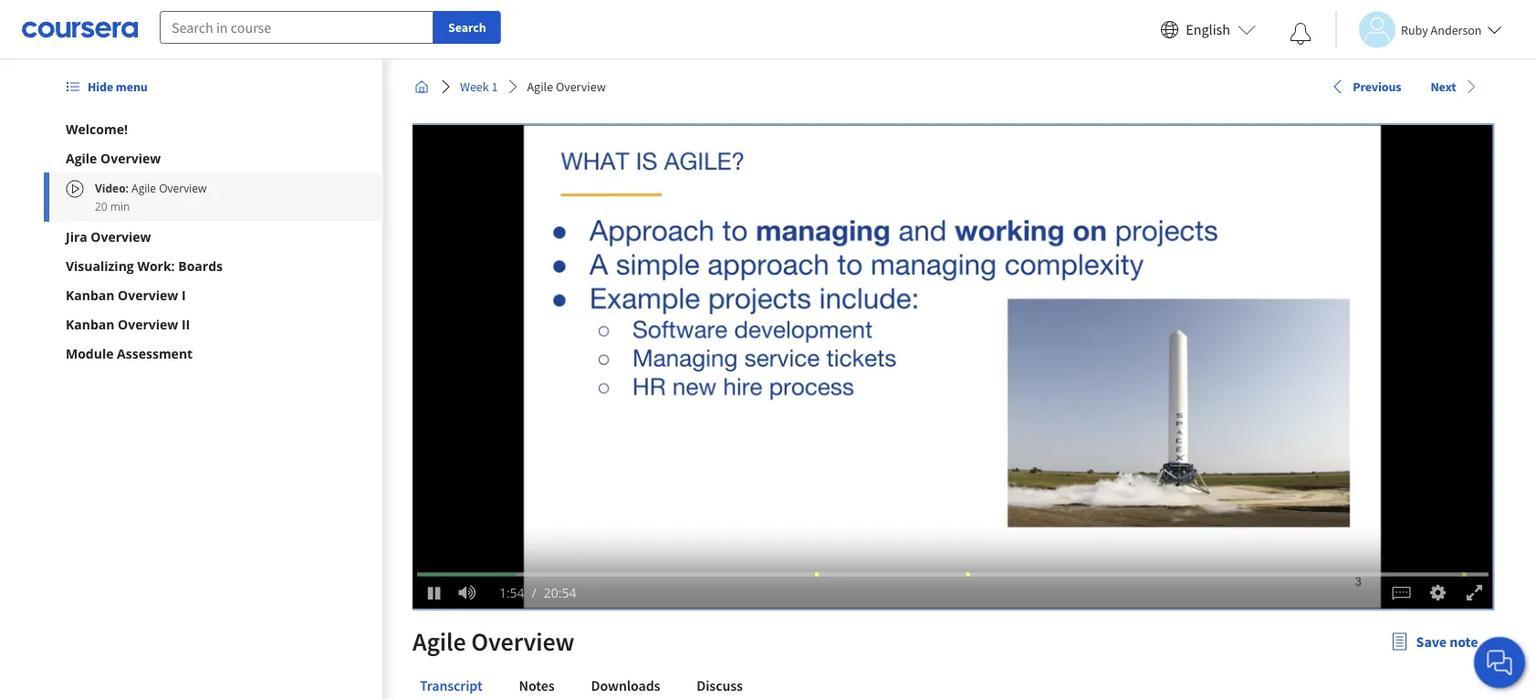 Task type: vqa. For each thing, say whether or not it's contained in the screenshot.
The to the left
no



Task type: describe. For each thing, give the bounding box(es) containing it.
module
[[66, 345, 114, 362]]

agile up transcript button
[[412, 626, 466, 658]]

ruby anderson button
[[1335, 11, 1502, 48]]

overview for agile overview link
[[555, 78, 605, 95]]

ruby
[[1401, 21, 1428, 38]]

previous
[[1352, 78, 1401, 95]]

agile overview button
[[66, 149, 361, 167]]

welcome!
[[66, 120, 128, 137]]

overview for kanban overview ii dropdown button
[[118, 315, 178, 333]]

english
[[1186, 21, 1230, 39]]

Search in course text field
[[160, 11, 434, 44]]

kanban overview ii
[[66, 315, 190, 333]]

overview up notes button at the left bottom
[[471, 626, 574, 658]]

1:54
[[499, 584, 524, 601]]

boards
[[178, 257, 223, 274]]

week 1
[[459, 78, 497, 95]]

overview for agile overview dropdown button
[[100, 149, 161, 167]]

20
[[95, 199, 107, 214]]

visualizing
[[66, 257, 134, 274]]

visualizing work: boards button
[[66, 256, 361, 275]]

1 minutes 54 seconds element
[[499, 584, 524, 601]]

jira overview button
[[66, 227, 361, 246]]

downloads button
[[583, 664, 667, 699]]

discuss
[[696, 676, 742, 695]]

previous button
[[1323, 70, 1408, 103]]

week 1 link
[[452, 70, 505, 103]]

notes button
[[511, 664, 561, 699]]

1
[[491, 78, 497, 95]]

welcome! button
[[66, 120, 361, 138]]

search
[[448, 19, 486, 36]]

next button
[[1423, 70, 1485, 103]]

chat with us image
[[1485, 648, 1514, 677]]

transcript button
[[412, 664, 489, 699]]

save note
[[1416, 632, 1478, 651]]

kanban overview i
[[66, 286, 186, 303]]

week
[[459, 78, 488, 95]]

next
[[1430, 78, 1456, 95]]

kanban overview i button
[[66, 286, 361, 304]]

english button
[[1153, 0, 1263, 59]]

overview inside video: agile overview 20 min
[[159, 180, 207, 195]]

related lecture content tabs tab list
[[412, 664, 1492, 699]]

jira overview
[[66, 228, 151, 245]]

agile inside dropdown button
[[66, 149, 97, 167]]



Task type: locate. For each thing, give the bounding box(es) containing it.
ii
[[182, 315, 190, 333]]

0 vertical spatial agile overview
[[527, 78, 605, 95]]

agile right 1
[[527, 78, 553, 95]]

hide menu
[[88, 78, 148, 95]]

overview for kanban overview i dropdown button
[[118, 286, 178, 303]]

1:54 / 20:54
[[499, 584, 576, 601]]

kanban up module
[[66, 315, 115, 333]]

hide
[[88, 78, 113, 95]]

hide menu button
[[58, 70, 155, 103]]

note
[[1449, 632, 1478, 651]]

video: agile overview 20 min
[[95, 180, 207, 214]]

2 vertical spatial agile overview
[[412, 626, 574, 658]]

2 kanban from the top
[[66, 315, 115, 333]]

coursera image
[[22, 15, 138, 44]]

agile down welcome!
[[66, 149, 97, 167]]

agile right video:
[[132, 180, 156, 195]]

overview for jira overview dropdown button
[[91, 228, 151, 245]]

full screen image
[[1462, 584, 1486, 602]]

agile overview link
[[519, 70, 613, 103]]

jira
[[66, 228, 87, 245]]

min
[[110, 199, 130, 214]]

search button
[[434, 11, 501, 44]]

module assessment
[[66, 345, 193, 362]]

ruby anderson
[[1401, 21, 1482, 38]]

overview down agile overview dropdown button
[[159, 180, 207, 195]]

kanban overview ii button
[[66, 315, 361, 333]]

video:
[[95, 180, 129, 195]]

1 vertical spatial agile overview
[[66, 149, 161, 167]]

agile overview up video:
[[66, 149, 161, 167]]

agile overview right 1
[[527, 78, 605, 95]]

overview right 1
[[555, 78, 605, 95]]

agile overview
[[527, 78, 605, 95], [66, 149, 161, 167], [412, 626, 574, 658]]

notes
[[518, 676, 554, 695]]

agile overview for agile overview link
[[527, 78, 605, 95]]

20 minutes 54 seconds element
[[543, 584, 576, 601]]

anderson
[[1431, 21, 1482, 38]]

show notifications image
[[1290, 23, 1312, 45]]

module assessment button
[[66, 344, 361, 362]]

kanban for kanban overview ii
[[66, 315, 115, 333]]

work:
[[137, 257, 175, 274]]

agile inside video: agile overview 20 min
[[132, 180, 156, 195]]

overview
[[555, 78, 605, 95], [100, 149, 161, 167], [159, 180, 207, 195], [91, 228, 151, 245], [118, 286, 178, 303], [118, 315, 178, 333], [471, 626, 574, 658]]

discuss button
[[689, 664, 750, 699]]

assessment
[[117, 345, 193, 362]]

mute image
[[455, 584, 478, 602]]

i
[[182, 286, 186, 303]]

/
[[531, 584, 536, 601]]

visualizing work: boards
[[66, 257, 223, 274]]

kanban
[[66, 286, 115, 303], [66, 315, 115, 333]]

20:54
[[543, 584, 576, 601]]

save note button
[[1375, 620, 1492, 664]]

overview up video:
[[100, 149, 161, 167]]

agile overview inside dropdown button
[[66, 149, 161, 167]]

transcript
[[419, 676, 482, 695]]

agile
[[527, 78, 553, 95], [66, 149, 97, 167], [132, 180, 156, 195], [412, 626, 466, 658]]

agile overview for agile overview dropdown button
[[66, 149, 161, 167]]

overview down visualizing work: boards
[[118, 286, 178, 303]]

menu
[[116, 78, 148, 95]]

0 vertical spatial kanban
[[66, 286, 115, 303]]

1 vertical spatial kanban
[[66, 315, 115, 333]]

kanban for kanban overview i
[[66, 286, 115, 303]]

1 kanban from the top
[[66, 286, 115, 303]]

save
[[1416, 632, 1446, 651]]

pause image
[[425, 585, 444, 600]]

overview down min
[[91, 228, 151, 245]]

agile overview down 1 minutes 54 seconds element
[[412, 626, 574, 658]]

home image
[[414, 79, 428, 94]]

overview inside dropdown button
[[100, 149, 161, 167]]

kanban down the visualizing
[[66, 286, 115, 303]]

overview up assessment
[[118, 315, 178, 333]]

downloads
[[591, 676, 660, 695]]



